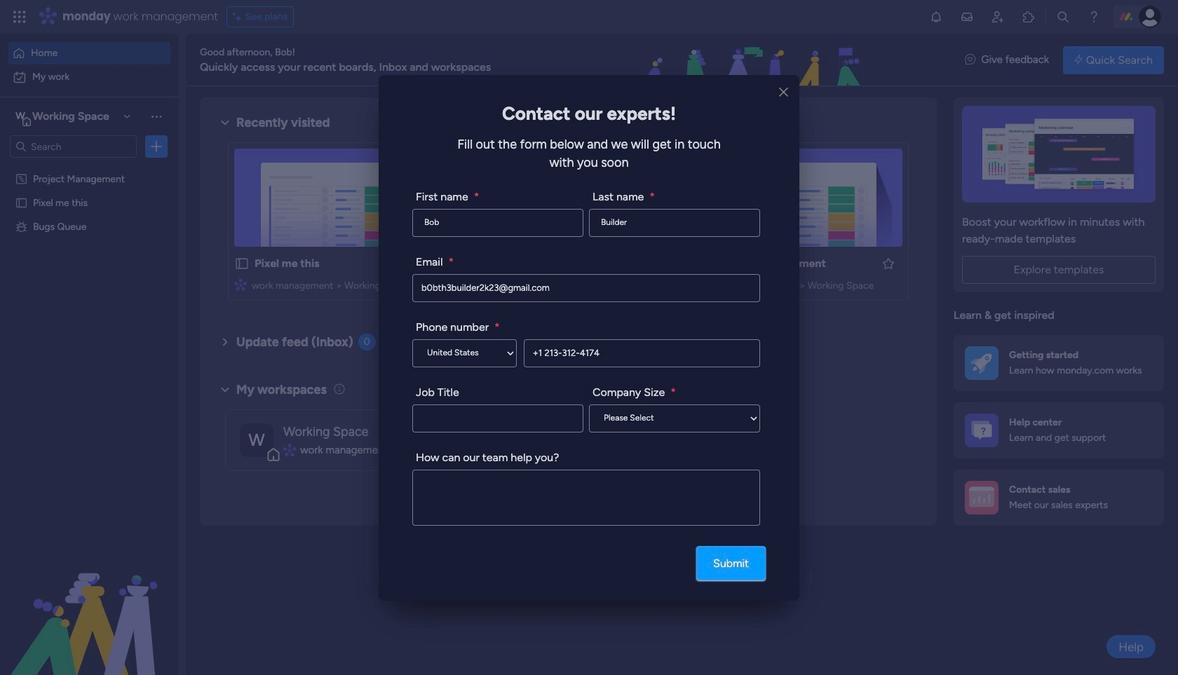 Task type: describe. For each thing, give the bounding box(es) containing it.
notifications image
[[929, 10, 943, 24]]

1 vertical spatial option
[[8, 66, 170, 88]]

select product image
[[13, 10, 27, 24]]

monday marketplace image
[[1022, 10, 1036, 24]]

public board image for add to favorites icon on the right of the page
[[698, 256, 713, 271]]

public board image for first add to favorites image from left
[[234, 256, 250, 271]]

1 horizontal spatial component image
[[283, 444, 295, 457]]

add to favorites image
[[882, 256, 896, 270]]

0 element
[[358, 334, 376, 351]]

0 vertical spatial workspace image
[[13, 109, 27, 124]]

contact sales element
[[954, 470, 1164, 526]]

0 vertical spatial option
[[8, 42, 170, 65]]

quick search results list box
[[217, 131, 920, 317]]

help center element
[[954, 402, 1164, 458]]

1 horizontal spatial lottie animation element
[[557, 34, 951, 87]]

public board image for 1st add to favorites image from right
[[466, 256, 481, 271]]

invite members image
[[991, 10, 1005, 24]]

dapulse x slim image
[[779, 85, 788, 100]]

search everything image
[[1056, 10, 1070, 24]]

lottie animation image for the lottie animation element to the left
[[0, 534, 179, 675]]



Task type: vqa. For each thing, say whether or not it's contained in the screenshot.
the left work
no



Task type: locate. For each thing, give the bounding box(es) containing it.
0 horizontal spatial add to favorites image
[[418, 256, 432, 270]]

lottie animation image for the right the lottie animation element
[[557, 34, 951, 87]]

1 add to favorites image from the left
[[418, 256, 432, 270]]

1 horizontal spatial add to favorites image
[[650, 256, 664, 270]]

2 horizontal spatial component image
[[466, 278, 479, 291]]

0 horizontal spatial component image
[[234, 278, 247, 291]]

component image
[[234, 278, 247, 291], [466, 278, 479, 291], [283, 444, 295, 457]]

None email field
[[412, 274, 760, 302]]

list box
[[0, 164, 179, 427]]

public board image
[[15, 196, 28, 209]]

0 horizontal spatial workspace image
[[13, 109, 27, 124]]

0 vertical spatial lottie animation element
[[557, 34, 951, 87]]

templates image image
[[966, 106, 1152, 203]]

None submit
[[696, 546, 766, 581]]

component image for 1st add to favorites image from right's public board image
[[466, 278, 479, 291]]

1 vertical spatial lottie animation image
[[0, 534, 179, 675]]

None text field
[[412, 209, 583, 237], [589, 209, 760, 237], [412, 404, 583, 432], [412, 209, 583, 237], [589, 209, 760, 237], [412, 404, 583, 432]]

1 horizontal spatial public board image
[[466, 256, 481, 271]]

0 horizontal spatial lottie animation image
[[0, 534, 179, 675]]

update feed image
[[960, 10, 974, 24]]

add to favorites image
[[418, 256, 432, 270], [650, 256, 664, 270]]

close recently visited image
[[217, 114, 234, 131]]

None text field
[[412, 470, 760, 526]]

lottie animation element
[[557, 34, 951, 87], [0, 534, 179, 675]]

3 public board image from the left
[[698, 256, 713, 271]]

1 horizontal spatial lottie animation image
[[557, 34, 951, 87]]

option
[[8, 42, 170, 65], [8, 66, 170, 88], [0, 166, 179, 169]]

2 public board image from the left
[[466, 256, 481, 271]]

2 vertical spatial option
[[0, 166, 179, 169]]

0 horizontal spatial public board image
[[234, 256, 250, 271]]

workspace selection element
[[13, 108, 111, 126]]

None telephone field
[[524, 339, 760, 367]]

2 horizontal spatial public board image
[[698, 256, 713, 271]]

Search in workspace field
[[29, 139, 117, 155]]

getting started element
[[954, 335, 1164, 391]]

1 vertical spatial lottie animation element
[[0, 534, 179, 675]]

component image for public board image related to first add to favorites image from left
[[234, 278, 247, 291]]

1 public board image from the left
[[234, 256, 250, 271]]

public board image
[[234, 256, 250, 271], [466, 256, 481, 271], [698, 256, 713, 271]]

open update feed (inbox) image
[[217, 334, 234, 351]]

1 vertical spatial workspace image
[[240, 423, 274, 457]]

v2 user feedback image
[[965, 52, 976, 68]]

0 vertical spatial lottie animation image
[[557, 34, 951, 87]]

v2 bolt switch image
[[1074, 52, 1083, 68]]

2 add to favorites image from the left
[[650, 256, 664, 270]]

0 horizontal spatial lottie animation element
[[0, 534, 179, 675]]

help image
[[1087, 10, 1101, 24]]

lottie animation image
[[557, 34, 951, 87], [0, 534, 179, 675]]

1 horizontal spatial workspace image
[[240, 423, 274, 457]]

bob builder image
[[1139, 6, 1161, 28]]

workspace image
[[13, 109, 27, 124], [240, 423, 274, 457]]

see plans image
[[233, 9, 245, 25]]

close my workspaces image
[[217, 381, 234, 398]]



